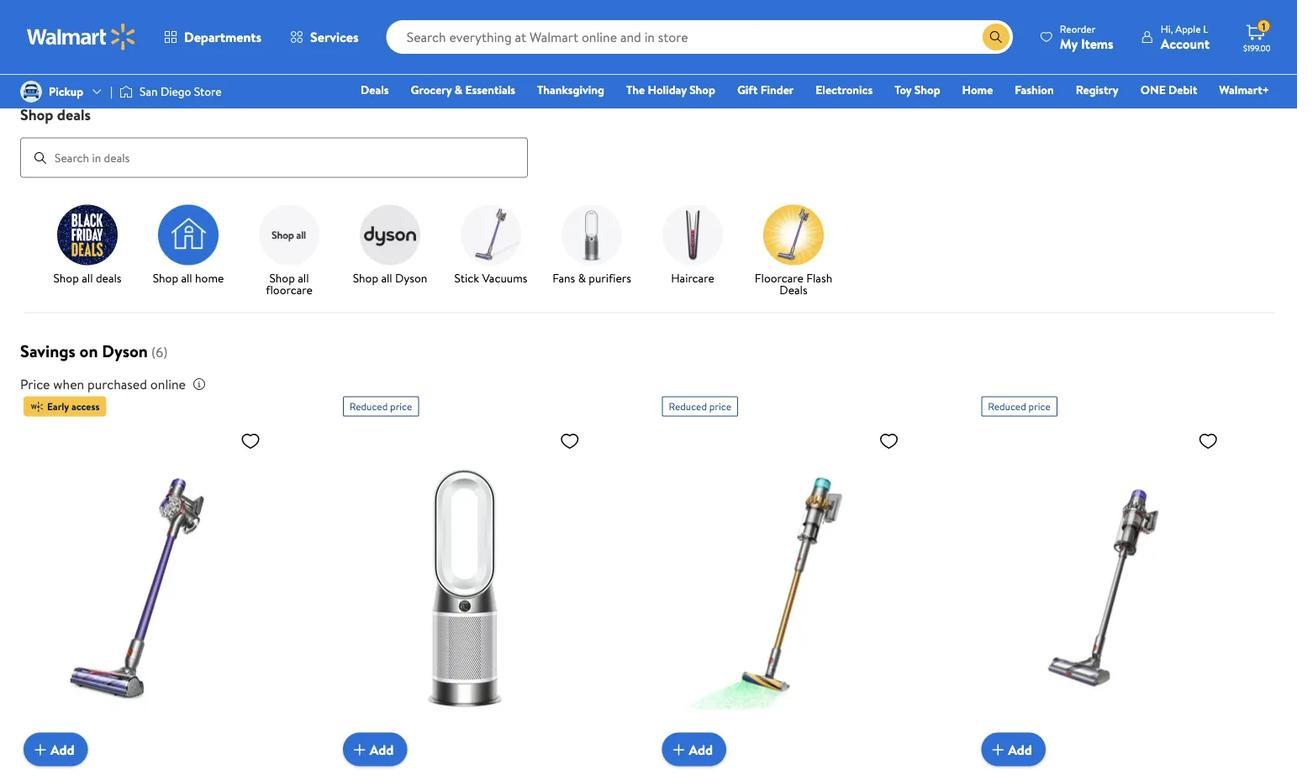 Task type: vqa. For each thing, say whether or not it's contained in the screenshot.
'Shop' within the Shop all deals Link
yes



Task type: describe. For each thing, give the bounding box(es) containing it.
floorcare flash deals link
[[750, 205, 838, 299]]

price
[[20, 375, 50, 393]]

search image
[[34, 151, 47, 165]]

the holiday shop link
[[619, 81, 723, 99]]

reduced for the dyson purifier hot+cool gen1 hp10 'image'
[[350, 400, 388, 414]]

toy shop link
[[887, 81, 948, 99]]

registry
[[1076, 82, 1119, 98]]

walmart+
[[1220, 82, 1270, 98]]

one debit link
[[1134, 81, 1206, 99]]

floorcare
[[755, 270, 804, 286]]

hi,
[[1161, 21, 1174, 36]]

add to favorites list, dyson v8 origin+ cordless vacuum | purple | new image
[[241, 430, 261, 451]]

1
[[1263, 19, 1266, 33]]

add to cart image
[[30, 740, 50, 760]]

dyson for on
[[102, 339, 148, 363]]

reduced price for the dyson purifier hot+cool gen1 hp10 'image'
[[350, 400, 412, 414]]

the
[[627, 82, 645, 98]]

deals link
[[353, 81, 397, 99]]

apple
[[1176, 21, 1201, 36]]

gift
[[738, 82, 758, 98]]

shop all deals
[[53, 270, 122, 286]]

reduced price for dyson outsize plus cordless vacuum cleaner | nickel | new image
[[988, 400, 1051, 414]]

legal information image
[[193, 377, 206, 391]]

reorder my items
[[1060, 21, 1114, 53]]

1 vertical spatial |
[[110, 83, 113, 100]]

home
[[195, 270, 224, 286]]

add to favorites list, dyson outsize plus cordless vacuum cleaner | nickel | new image
[[1199, 430, 1219, 451]]

reduced price for 'dyson v15 detect absolute vacuum | iron/gold | new' image
[[669, 400, 732, 414]]

thanksgiving
[[537, 82, 605, 98]]

fashion
[[1015, 82, 1054, 98]]

add button for 'dyson v15 detect absolute vacuum | iron/gold | new' image
[[662, 733, 727, 767]]

dyson v15 detect absolute vacuum | iron/gold | new image
[[662, 424, 906, 753]]

all for deals
[[82, 270, 93, 286]]

reduced for 'dyson v15 detect absolute vacuum | iron/gold | new' image
[[669, 400, 707, 414]]

floorcare flash deals
[[755, 270, 833, 298]]

shop black friday deals image
[[57, 205, 118, 265]]

grocery
[[411, 82, 452, 98]]

price for dyson outsize plus cordless vacuum cleaner | nickel | new image
[[1029, 400, 1051, 414]]

access
[[71, 400, 100, 414]]

toy shop
[[895, 82, 941, 98]]

the holiday shop
[[627, 82, 716, 98]]

fans & purifiers image
[[562, 205, 622, 265]]

shop all home link
[[145, 205, 232, 287]]

Shop deals search field
[[0, 104, 1298, 178]]

stick
[[455, 270, 480, 286]]

walmart+ link
[[1212, 81, 1278, 99]]

shop all floorcare image
[[259, 205, 320, 265]]

shop all dyson
[[353, 270, 428, 286]]

add button for dyson outsize plus cordless vacuum cleaner | nickel | new image
[[982, 733, 1046, 767]]

shop all floorcare
[[266, 270, 313, 298]]

on
[[80, 339, 98, 363]]

dyson outsize plus cordless vacuum cleaner | nickel | new image
[[982, 424, 1226, 753]]

san diego store
[[140, 83, 222, 100]]

l
[[1204, 21, 1209, 36]]

fans & purifiers
[[553, 270, 632, 286]]

add to cart image for the dyson purifier hot+cool gen1 hp10 'image'
[[350, 740, 370, 760]]

0 horizontal spatial deals
[[361, 82, 389, 98]]

all for home
[[181, 270, 192, 286]]

$199.00
[[1244, 42, 1271, 53]]

all filters button
[[20, 44, 117, 71]]

electronics link
[[809, 81, 881, 99]]

hi, apple l account
[[1161, 21, 1210, 53]]

Walmart Site-Wide search field
[[387, 20, 1013, 54]]

shop for shop all dyson
[[353, 270, 379, 286]]

fans
[[553, 270, 576, 286]]

price for 'dyson v15 detect absolute vacuum | iron/gold | new' image
[[710, 400, 732, 414]]

add to cart image for 'dyson v15 detect absolute vacuum | iron/gold | new' image
[[669, 740, 689, 760]]

reduced for dyson outsize plus cordless vacuum cleaner | nickel | new image
[[988, 400, 1027, 414]]

essentials
[[466, 82, 516, 98]]

electronics
[[816, 82, 873, 98]]

by
[[1127, 48, 1141, 66]]

shop inside 'link'
[[915, 82, 941, 98]]

diego
[[161, 83, 191, 100]]

early access
[[47, 400, 100, 414]]

stick vacuums image
[[461, 205, 521, 265]]

home
[[963, 82, 994, 98]]

sort
[[1099, 48, 1124, 66]]

services
[[310, 28, 359, 46]]

shop for shop deals
[[20, 104, 53, 125]]

price when purchased online
[[20, 375, 186, 393]]

filters
[[68, 49, 98, 65]]

shop all home
[[153, 270, 224, 286]]

registry link
[[1069, 81, 1127, 99]]

account
[[1161, 34, 1210, 53]]

haircare link
[[649, 205, 737, 287]]

dyson v8 origin+ cordless vacuum | purple | new image
[[24, 424, 267, 753]]

reorder
[[1060, 21, 1096, 36]]

stick vacuums link
[[447, 205, 535, 287]]

departments
[[184, 28, 262, 46]]

walmart image
[[27, 24, 136, 50]]

all filters
[[52, 49, 98, 65]]

early
[[47, 400, 69, 414]]



Task type: locate. For each thing, give the bounding box(es) containing it.
deals down the floorcare flash deals image
[[780, 281, 808, 298]]

haircare
[[671, 270, 715, 286]]

1 horizontal spatial deals
[[780, 281, 808, 298]]

2 horizontal spatial price
[[1029, 400, 1051, 414]]

add to cart image
[[350, 740, 370, 760], [669, 740, 689, 760], [988, 740, 1009, 760]]

1 price from the left
[[390, 400, 412, 414]]

&
[[455, 82, 463, 98], [578, 270, 586, 286]]

dyson inside shop all dyson link
[[395, 270, 428, 286]]

items
[[1082, 34, 1114, 53]]

shop down shop black friday deals image
[[53, 270, 79, 286]]

dyson down shop all dyson image
[[395, 270, 428, 286]]

|
[[1148, 48, 1151, 66], [110, 83, 113, 100]]

(6)
[[151, 343, 168, 361]]

store
[[194, 83, 222, 100]]

sort and filter section element
[[0, 30, 1298, 84]]

 image
[[20, 81, 42, 103]]

add button
[[24, 733, 88, 767], [343, 733, 407, 767], [662, 733, 727, 767], [982, 733, 1046, 767]]

deals down shop black friday deals image
[[96, 270, 122, 286]]

flash
[[807, 270, 833, 286]]

shop down shop all floorcare image
[[270, 270, 295, 286]]

holiday
[[648, 82, 687, 98]]

up to 35% off dyson image
[[24, 0, 1274, 12]]

floorcare
[[266, 281, 313, 298]]

all
[[82, 270, 93, 286], [181, 270, 192, 286], [298, 270, 309, 286], [381, 270, 393, 286]]

3 add from the left
[[689, 740, 713, 759]]

0 vertical spatial &
[[455, 82, 463, 98]]

1 add button from the left
[[24, 733, 88, 767]]

3 all from the left
[[298, 270, 309, 286]]

one
[[1141, 82, 1166, 98]]

sort by |
[[1099, 48, 1151, 66]]

add for add to cart icon related to the dyson purifier hot+cool gen1 hp10 'image'
[[370, 740, 394, 759]]

all for floorcare
[[298, 270, 309, 286]]

1 vertical spatial deals
[[780, 281, 808, 298]]

dyson purifier hot+cool gen1 hp10 image
[[343, 424, 587, 753]]

Search in deals search field
[[20, 138, 528, 178]]

0 horizontal spatial |
[[110, 83, 113, 100]]

2 horizontal spatial reduced
[[988, 400, 1027, 414]]

| left san
[[110, 83, 113, 100]]

services button
[[276, 17, 373, 57]]

1 horizontal spatial price
[[710, 400, 732, 414]]

floorcare flash deals image
[[764, 205, 824, 265]]

search icon image
[[990, 30, 1003, 44]]

0 horizontal spatial add to cart image
[[350, 740, 370, 760]]

shop for shop all deals
[[53, 270, 79, 286]]

savings on dyson (6)
[[20, 339, 168, 363]]

san
[[140, 83, 158, 100]]

Search search field
[[387, 20, 1013, 54]]

shop deals
[[20, 104, 91, 125]]

thanksgiving link
[[530, 81, 612, 99]]

& for grocery
[[455, 82, 463, 98]]

1 add from the left
[[50, 740, 75, 759]]

all down shop all floorcare image
[[298, 270, 309, 286]]

online
[[150, 375, 186, 393]]

deals inside search box
[[57, 104, 91, 125]]

all inside 'shop all floorcare'
[[298, 270, 309, 286]]

purifiers
[[589, 270, 632, 286]]

add button for the dyson purifier hot+cool gen1 hp10 'image'
[[343, 733, 407, 767]]

price
[[390, 400, 412, 414], [710, 400, 732, 414], [1029, 400, 1051, 414]]

1 horizontal spatial deals
[[96, 270, 122, 286]]

0 vertical spatial |
[[1148, 48, 1151, 66]]

finder
[[761, 82, 794, 98]]

grocery & essentials link
[[403, 81, 523, 99]]

deals down 'pickup'
[[57, 104, 91, 125]]

2 all from the left
[[181, 270, 192, 286]]

1 all from the left
[[82, 270, 93, 286]]

0 vertical spatial deals
[[57, 104, 91, 125]]

add to favorites list, dyson purifier hot+cool gen1 hp10 image
[[560, 430, 580, 451]]

3 reduced price from the left
[[988, 400, 1051, 414]]

1 horizontal spatial |
[[1148, 48, 1151, 66]]

shop down 'pickup'
[[20, 104, 53, 125]]

4 all from the left
[[381, 270, 393, 286]]

debit
[[1169, 82, 1198, 98]]

1 reduced from the left
[[350, 400, 388, 414]]

dyson for all
[[395, 270, 428, 286]]

1 vertical spatial deals
[[96, 270, 122, 286]]

shop inside 'shop all floorcare'
[[270, 270, 295, 286]]

reduced price
[[350, 400, 412, 414], [669, 400, 732, 414], [988, 400, 1051, 414]]

3 add button from the left
[[662, 733, 727, 767]]

all for dyson
[[381, 270, 393, 286]]

deals
[[57, 104, 91, 125], [96, 270, 122, 286]]

1 horizontal spatial &
[[578, 270, 586, 286]]

0 horizontal spatial reduced
[[350, 400, 388, 414]]

shop all dyson link
[[347, 205, 434, 287]]

shop all deals link
[[44, 205, 131, 287]]

shop left home
[[153, 270, 178, 286]]

departments button
[[150, 17, 276, 57]]

| inside the sort and filter section element
[[1148, 48, 1151, 66]]

0 horizontal spatial reduced price
[[350, 400, 412, 414]]

add to favorites list, dyson v15 detect absolute vacuum | iron/gold | new image
[[879, 430, 900, 451]]

deals left grocery
[[361, 82, 389, 98]]

toy
[[895, 82, 912, 98]]

dyson up purchased
[[102, 339, 148, 363]]

add for add to cart icon associated with 'dyson v15 detect absolute vacuum | iron/gold | new' image
[[689, 740, 713, 759]]

4 add from the left
[[1009, 740, 1033, 759]]

2 reduced from the left
[[669, 400, 707, 414]]

2 horizontal spatial add to cart image
[[988, 740, 1009, 760]]

1 vertical spatial &
[[578, 270, 586, 286]]

home link
[[955, 81, 1001, 99]]

1 horizontal spatial dyson
[[395, 270, 428, 286]]

all
[[52, 49, 66, 65]]

0 horizontal spatial dyson
[[102, 339, 148, 363]]

add to cart image for dyson outsize plus cordless vacuum cleaner | nickel | new image
[[988, 740, 1009, 760]]

3 price from the left
[[1029, 400, 1051, 414]]

2 add from the left
[[370, 740, 394, 759]]

shop inside search box
[[20, 104, 53, 125]]

fashion link
[[1008, 81, 1062, 99]]

gift finder link
[[730, 81, 802, 99]]

shop right holiday
[[690, 82, 716, 98]]

0 vertical spatial dyson
[[395, 270, 428, 286]]

deals
[[361, 82, 389, 98], [780, 281, 808, 298]]

| right by
[[1148, 48, 1151, 66]]

stick vacuums
[[455, 270, 528, 286]]

vacuums
[[482, 270, 528, 286]]

shop right the toy
[[915, 82, 941, 98]]

2 price from the left
[[710, 400, 732, 414]]

shop all floorcare link
[[246, 205, 333, 299]]

pickup
[[49, 83, 83, 100]]

add button for 'dyson v8 origin+ cordless vacuum | purple | new' image
[[24, 733, 88, 767]]

when
[[53, 375, 84, 393]]

1 horizontal spatial add to cart image
[[669, 740, 689, 760]]

shop for shop all floorcare
[[270, 270, 295, 286]]

1 vertical spatial dyson
[[102, 339, 148, 363]]

1 horizontal spatial reduced
[[669, 400, 707, 414]]

1 add to cart image from the left
[[350, 740, 370, 760]]

1 reduced price from the left
[[350, 400, 412, 414]]

2 add to cart image from the left
[[669, 740, 689, 760]]

add
[[50, 740, 75, 759], [370, 740, 394, 759], [689, 740, 713, 759], [1009, 740, 1033, 759]]

savings
[[20, 339, 76, 363]]

 image
[[119, 83, 133, 100]]

& for fans
[[578, 270, 586, 286]]

2 reduced price from the left
[[669, 400, 732, 414]]

0 horizontal spatial deals
[[57, 104, 91, 125]]

all left home
[[181, 270, 192, 286]]

2 add button from the left
[[343, 733, 407, 767]]

gift finder
[[738, 82, 794, 98]]

my
[[1060, 34, 1078, 53]]

price for the dyson purifier hot+cool gen1 hp10 'image'
[[390, 400, 412, 414]]

0 horizontal spatial price
[[390, 400, 412, 414]]

haircare image
[[663, 205, 723, 265]]

shop all home image
[[158, 205, 219, 265]]

& right fans
[[578, 270, 586, 286]]

& right grocery
[[455, 82, 463, 98]]

3 reduced from the left
[[988, 400, 1027, 414]]

add for add to cart icon for dyson outsize plus cordless vacuum cleaner | nickel | new image
[[1009, 740, 1033, 759]]

dyson
[[395, 270, 428, 286], [102, 339, 148, 363]]

1 horizontal spatial reduced price
[[669, 400, 732, 414]]

purchased
[[88, 375, 147, 393]]

one debit
[[1141, 82, 1198, 98]]

deals inside floorcare flash deals
[[780, 281, 808, 298]]

0 horizontal spatial &
[[455, 82, 463, 98]]

4 add button from the left
[[982, 733, 1046, 767]]

shop all dyson image
[[360, 205, 421, 265]]

all down shop all dyson image
[[381, 270, 393, 286]]

shop
[[690, 82, 716, 98], [915, 82, 941, 98], [20, 104, 53, 125], [53, 270, 79, 286], [153, 270, 178, 286], [270, 270, 295, 286], [353, 270, 379, 286]]

shop down shop all dyson image
[[353, 270, 379, 286]]

all down shop black friday deals image
[[82, 270, 93, 286]]

grocery & essentials
[[411, 82, 516, 98]]

0 vertical spatial deals
[[361, 82, 389, 98]]

shop for shop all home
[[153, 270, 178, 286]]

add for add to cart image
[[50, 740, 75, 759]]

fans & purifiers link
[[548, 205, 636, 287]]

3 add to cart image from the left
[[988, 740, 1009, 760]]

2 horizontal spatial reduced price
[[988, 400, 1051, 414]]



